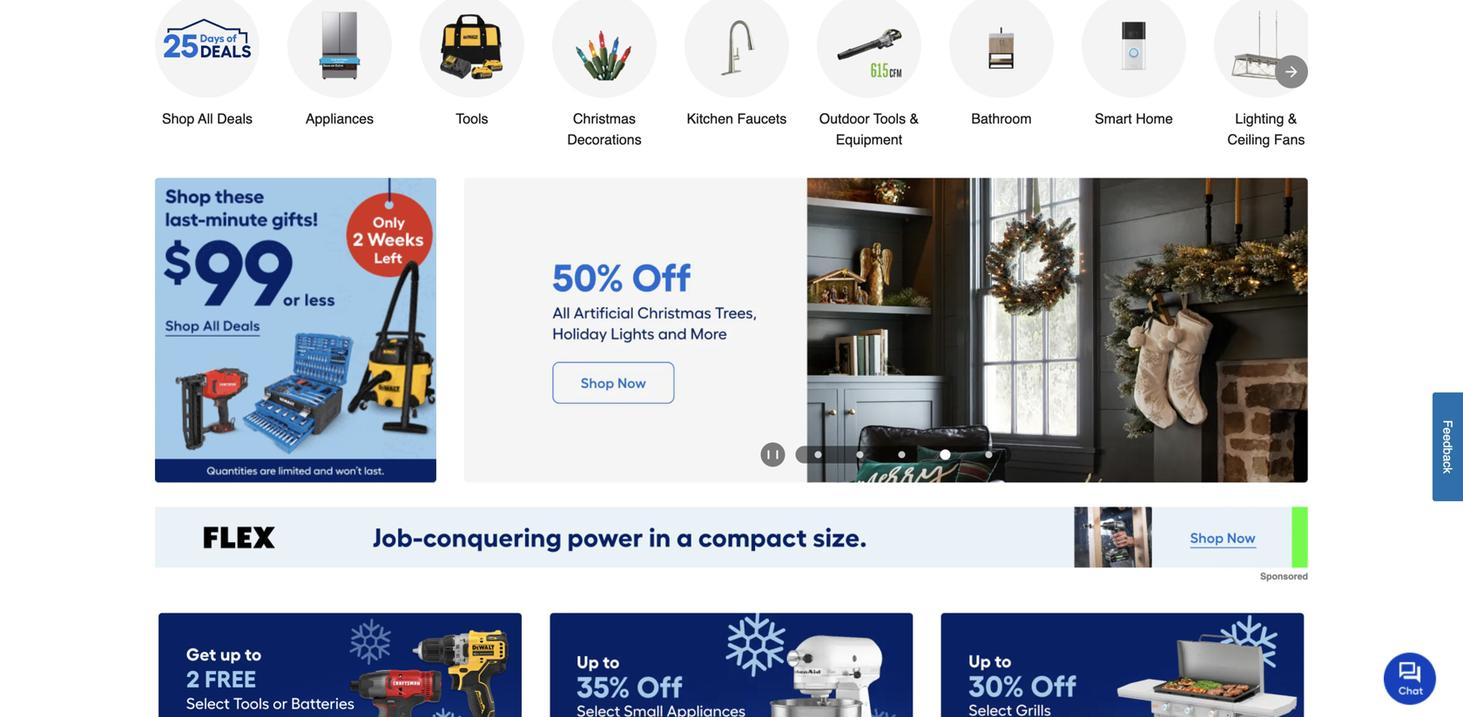Task type: describe. For each thing, give the bounding box(es) containing it.
bathroom button
[[949, 0, 1054, 129]]

outdoor tools & equipment button
[[817, 0, 921, 150]]

kitchen faucets button
[[684, 0, 789, 129]]

smart home button
[[1082, 0, 1186, 129]]

d
[[1441, 441, 1455, 448]]

kitchen faucets image
[[702, 11, 772, 81]]

chat invite button image
[[1384, 652, 1437, 705]]

fans
[[1274, 131, 1305, 148]]

kitchen
[[687, 111, 733, 127]]

christmas
[[573, 111, 636, 127]]

christmas decorations image
[[570, 11, 639, 81]]

smart
[[1095, 111, 1132, 127]]

50 percent off all artificial christmas trees, holiday lights and more. image
[[464, 178, 1308, 483]]

appliances image
[[305, 11, 374, 81]]

christmas decorations button
[[552, 0, 657, 150]]

scroll to item #4 element
[[923, 450, 968, 460]]

equipment
[[836, 131, 902, 148]]

lighting & ceiling fans button
[[1214, 0, 1318, 150]]

appliances
[[306, 111, 374, 127]]

lighting
[[1235, 111, 1284, 127]]

faucets
[[737, 111, 787, 127]]

get up to 2 free select tools or batteries when you buy 1 with select purchases. image
[[159, 613, 522, 718]]

deals
[[217, 111, 253, 127]]

bathroom image
[[967, 11, 1036, 81]]

scroll to item #1 element
[[797, 451, 839, 458]]

shop
[[162, 111, 194, 127]]

shop all deals button
[[155, 0, 260, 129]]

lighting & ceiling fans image
[[1231, 11, 1301, 81]]

tools button
[[420, 0, 524, 129]]

advertisement region
[[155, 507, 1308, 582]]

tools inside button
[[456, 111, 488, 127]]



Task type: vqa. For each thing, say whether or not it's contained in the screenshot.
first tools from left
yes



Task type: locate. For each thing, give the bounding box(es) containing it.
lighting & ceiling fans
[[1228, 111, 1305, 148]]

0 horizontal spatial tools
[[456, 111, 488, 127]]

0 horizontal spatial &
[[910, 111, 919, 127]]

tools
[[456, 111, 488, 127], [873, 111, 906, 127]]

outdoor tools & equipment
[[819, 111, 919, 148]]

home
[[1136, 111, 1173, 127]]

bathroom
[[971, 111, 1032, 127]]

& right the outdoor
[[910, 111, 919, 127]]

tools inside outdoor tools & equipment
[[873, 111, 906, 127]]

tools image
[[437, 11, 507, 81]]

f e e d b a c k button
[[1433, 393, 1463, 501]]

all
[[198, 111, 213, 127]]

ceiling
[[1228, 131, 1270, 148]]

scroll to item #3 element
[[881, 451, 923, 458]]

shop all deals
[[162, 111, 253, 127]]

up to 35 percent off select small appliances. image
[[550, 613, 913, 718]]

a
[[1441, 455, 1455, 462]]

1 & from the left
[[910, 111, 919, 127]]

e up b
[[1441, 434, 1455, 441]]

e up 'd'
[[1441, 428, 1455, 434]]

& inside lighting & ceiling fans
[[1288, 111, 1297, 127]]

christmas decorations
[[567, 111, 642, 148]]

b
[[1441, 448, 1455, 455]]

kitchen faucets
[[687, 111, 787, 127]]

e
[[1441, 428, 1455, 434], [1441, 434, 1455, 441]]

1 tools from the left
[[456, 111, 488, 127]]

f e e d b a c k
[[1441, 420, 1455, 474]]

2 e from the top
[[1441, 434, 1455, 441]]

1 e from the top
[[1441, 428, 1455, 434]]

decorations
[[567, 131, 642, 148]]

scroll to item #5 element
[[968, 451, 1010, 458]]

f
[[1441, 420, 1455, 428]]

&
[[910, 111, 919, 127], [1288, 111, 1297, 127]]

& up fans
[[1288, 111, 1297, 127]]

1 horizontal spatial &
[[1288, 111, 1297, 127]]

& inside outdoor tools & equipment
[[910, 111, 919, 127]]

outdoor tools & equipment image
[[834, 11, 904, 81]]

2 & from the left
[[1288, 111, 1297, 127]]

arrow right image
[[1283, 63, 1300, 81]]

scroll to item #2 element
[[839, 451, 881, 458]]

shop all deals image
[[155, 0, 260, 98]]

shop these last-minute gifts. $99 or less. quantities are limited and won't last. image
[[155, 178, 436, 483]]

1 horizontal spatial tools
[[873, 111, 906, 127]]

up to 30 percent off select grills and accessories. image
[[941, 613, 1305, 718]]

k
[[1441, 468, 1455, 474]]

tools down "tools" image
[[456, 111, 488, 127]]

arrow right image
[[1276, 330, 1293, 348]]

outdoor
[[819, 111, 870, 127]]

smart home
[[1095, 111, 1173, 127]]

2 tools from the left
[[873, 111, 906, 127]]

c
[[1441, 462, 1455, 468]]

tools up equipment
[[873, 111, 906, 127]]

appliances button
[[287, 0, 392, 129]]



